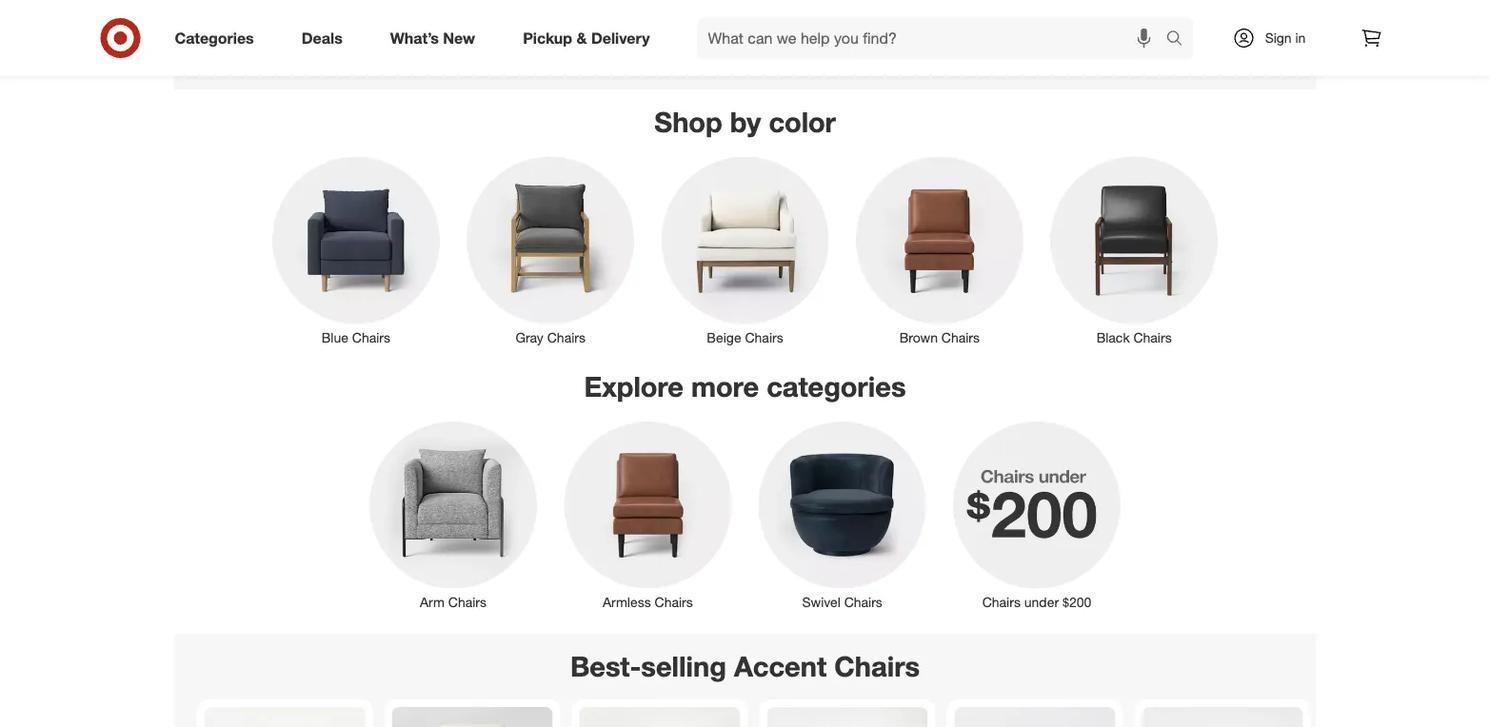 Task type: describe. For each thing, give the bounding box(es) containing it.
gray chairs
[[515, 329, 585, 346]]

delivery
[[591, 29, 650, 47]]

time
[[798, 7, 824, 23]]

chairs under $200
[[982, 594, 1091, 611]]

set
[[756, 26, 775, 42]]

day,
[[620, 26, 644, 42]]

arm chairs
[[420, 594, 487, 611]]

variety
[[1128, 26, 1167, 42]]

under
[[1024, 594, 1059, 611]]

at
[[827, 7, 839, 23]]

a up variety
[[1147, 7, 1154, 23]]

gray
[[515, 329, 544, 346]]

chair.
[[941, 26, 972, 42]]

enjoy
[[692, 7, 724, 23]]

0 vertical spatial tufted
[[1158, 7, 1193, 23]]

chairs
[[1063, 26, 1099, 42]]

signature
[[432, 7, 487, 23]]

& for modern
[[508, 26, 516, 42]]

in for lounge
[[989, 7, 999, 23]]

classic
[[246, 7, 286, 23]]

black chairs
[[1097, 329, 1172, 346]]

styles
[[776, 45, 811, 61]]

deals
[[302, 29, 343, 47]]

armless chairs
[[603, 594, 693, 611]]

beige
[[707, 329, 741, 346]]

if you're looking to enjoy some quiet time at the end of a long day, a chair & ottoman set is perfect for you. find comfortable and easygoing styles for your space.
[[580, 7, 903, 61]]

easygoing
[[711, 45, 772, 61]]

wingback
[[290, 7, 347, 23]]

more
[[691, 370, 759, 404]]

swivel
[[802, 594, 841, 611]]

long
[[591, 26, 617, 42]]

lounge in sophisticated style with a tufted accent chair. explore tufted chairs in a variety of designs to match your decor style. link
[[925, 0, 1286, 74]]

chairs for gray chairs
[[547, 329, 585, 346]]

and inside the classic wingback chair, with its signature winged sides and tall back, works well for both, modern & traditional-style seating.
[[255, 26, 277, 42]]

the
[[219, 7, 242, 23]]

what's new link
[[374, 17, 499, 59]]

pickup
[[523, 29, 572, 47]]

if
[[580, 7, 587, 23]]

1 horizontal spatial in
[[1103, 26, 1113, 42]]

accent
[[734, 650, 827, 684]]

brown chairs
[[899, 329, 980, 346]]

swivel chairs link
[[745, 418, 940, 612]]

a left variety
[[1117, 26, 1124, 42]]

categories
[[767, 370, 906, 404]]

blue chairs link
[[259, 153, 453, 347]]

the classic wingback chair, with its signature winged sides and tall back, works well for both, modern & traditional-style seating.
[[219, 7, 534, 61]]

modern
[[458, 26, 504, 42]]

its
[[414, 7, 428, 23]]

what's new
[[390, 29, 475, 47]]

traditional-
[[219, 45, 283, 61]]

you're
[[591, 7, 626, 23]]

swivel chairs
[[802, 594, 882, 611]]

pickup & delivery link
[[507, 17, 674, 59]]

deals link
[[285, 17, 366, 59]]

with for for
[[386, 7, 410, 23]]

in for sign
[[1295, 30, 1306, 46]]

comfortable
[[609, 45, 682, 61]]

shop by color
[[654, 105, 836, 139]]

sides
[[219, 26, 251, 42]]

chairs under $200 link
[[940, 418, 1134, 612]]

chairs inside carousel region
[[834, 650, 920, 684]]

of inside if you're looking to enjoy some quiet time at the end of a long day, a chair & ottoman set is perfect for you. find comfortable and easygoing styles for your space.
[[892, 7, 903, 23]]

categories
[[175, 29, 254, 47]]

0 horizontal spatial tufted
[[1024, 26, 1060, 42]]

new
[[443, 29, 475, 47]]

quiet
[[764, 7, 794, 23]]

sign in link
[[1216, 17, 1335, 59]]

to inside 'lounge in sophisticated style with a tufted accent chair. explore tufted chairs in a variety of designs to match your decor style.'
[[1236, 26, 1248, 42]]

of inside 'lounge in sophisticated style with a tufted accent chair. explore tufted chairs in a variety of designs to match your decor style.'
[[1171, 26, 1182, 42]]

perfect
[[792, 26, 835, 42]]

2 horizontal spatial for
[[838, 26, 854, 42]]

color
[[769, 105, 836, 139]]

blue
[[322, 329, 348, 346]]

What can we help you find? suggestions appear below search field
[[697, 17, 1171, 59]]

your inside 'lounge in sophisticated style with a tufted accent chair. explore tufted chairs in a variety of designs to match your decor style.'
[[981, 45, 1007, 61]]

chairs for beige chairs
[[745, 329, 783, 346]]

explore more categories
[[584, 370, 906, 404]]

gray chairs link
[[453, 153, 648, 347]]

0 horizontal spatial explore
[[584, 370, 684, 404]]

you.
[[858, 26, 882, 42]]

some
[[728, 7, 761, 23]]

carousel region
[[174, 635, 1316, 727]]

a down if
[[580, 26, 587, 42]]

sign
[[1265, 30, 1292, 46]]

search
[[1157, 31, 1203, 49]]

armless
[[603, 594, 651, 611]]

chairs for armless chairs
[[655, 594, 693, 611]]



Task type: vqa. For each thing, say whether or not it's contained in the screenshot.
WHAT CAN WE HELP YOU FIND? SUGGESTIONS APPEAR BELOW search field
yes



Task type: locate. For each thing, give the bounding box(es) containing it.
your
[[834, 45, 860, 61], [981, 45, 1007, 61]]

chairs for arm chairs
[[448, 594, 487, 611]]

and down chair
[[685, 45, 708, 61]]

seating.
[[315, 45, 361, 61]]

categories link
[[159, 17, 278, 59]]

1 vertical spatial tufted
[[1024, 26, 1060, 42]]

chairs for swivel chairs
[[844, 594, 882, 611]]

selling
[[641, 650, 726, 684]]

for
[[404, 26, 420, 42], [838, 26, 854, 42], [814, 45, 830, 61]]

chairs right beige
[[745, 329, 783, 346]]

0 horizontal spatial with
[[386, 7, 410, 23]]

lounge in sophisticated style with a tufted accent chair. explore tufted chairs in a variety of designs to match your decor style.
[[941, 7, 1248, 61]]

0 horizontal spatial and
[[255, 26, 277, 42]]

brown
[[899, 329, 938, 346]]

& left long
[[577, 29, 587, 47]]

of
[[892, 7, 903, 23], [1171, 26, 1182, 42]]

chairs for blue chairs
[[352, 329, 390, 346]]

chairs inside brown chairs link
[[941, 329, 980, 346]]

with inside 'lounge in sophisticated style with a tufted accent chair. explore tufted chairs in a variety of designs to match your decor style.'
[[1118, 7, 1143, 23]]

0 horizontal spatial to
[[677, 7, 688, 23]]

explore left 'more'
[[584, 370, 684, 404]]

2 horizontal spatial &
[[691, 26, 699, 42]]

chair,
[[351, 7, 382, 23]]

& right chair
[[691, 26, 699, 42]]

1 horizontal spatial to
[[1236, 26, 1248, 42]]

find
[[580, 45, 606, 61]]

1 your from the left
[[834, 45, 860, 61]]

1 horizontal spatial tufted
[[1158, 7, 1193, 23]]

explore up decor
[[975, 26, 1021, 42]]

in right lounge
[[989, 7, 999, 23]]

2 with from the left
[[1118, 7, 1143, 23]]

$200
[[1063, 594, 1091, 611]]

0 horizontal spatial style
[[283, 45, 311, 61]]

0 horizontal spatial &
[[508, 26, 516, 42]]

1 horizontal spatial with
[[1118, 7, 1143, 23]]

shop
[[654, 105, 722, 139]]

2 horizontal spatial in
[[1295, 30, 1306, 46]]

0 horizontal spatial your
[[834, 45, 860, 61]]

best-selling accent chairs
[[570, 650, 920, 684]]

with
[[386, 7, 410, 23], [1118, 7, 1143, 23]]

the classic wingback chair, with its signature winged sides and tall back, works well for both, modern & traditional-style seating. link
[[204, 0, 565, 74]]

tufted
[[1158, 7, 1193, 23], [1024, 26, 1060, 42]]

brown chairs link
[[842, 153, 1037, 347]]

winged
[[490, 7, 534, 23]]

0 vertical spatial explore
[[975, 26, 1021, 42]]

pickup & delivery
[[523, 29, 650, 47]]

your down you.
[[834, 45, 860, 61]]

1 vertical spatial explore
[[584, 370, 684, 404]]

decor
[[1011, 45, 1046, 61]]

sophisticated
[[1003, 7, 1083, 23]]

& inside if you're looking to enjoy some quiet time at the end of a long day, a chair & ottoman set is perfect for you. find comfortable and easygoing styles for your space.
[[691, 26, 699, 42]]

chairs right gray at the top left of the page
[[547, 329, 585, 346]]

what's
[[390, 29, 439, 47]]

to down accent
[[1236, 26, 1248, 42]]

in right sign
[[1295, 30, 1306, 46]]

explore inside 'lounge in sophisticated style with a tufted accent chair. explore tufted chairs in a variety of designs to match your decor style.'
[[975, 26, 1021, 42]]

with up variety
[[1118, 7, 1143, 23]]

chair
[[658, 26, 687, 42]]

2 your from the left
[[981, 45, 1007, 61]]

chairs for brown chairs
[[941, 329, 980, 346]]

to up chair
[[677, 7, 688, 23]]

well
[[377, 26, 400, 42]]

back,
[[302, 26, 334, 42]]

0 vertical spatial style
[[1087, 7, 1115, 23]]

chairs right armless
[[655, 594, 693, 611]]

1 horizontal spatial of
[[1171, 26, 1182, 42]]

1 horizontal spatial your
[[981, 45, 1007, 61]]

chairs down swivel chairs
[[834, 650, 920, 684]]

chairs inside gray chairs "link"
[[547, 329, 585, 346]]

style inside the classic wingback chair, with its signature winged sides and tall back, works well for both, modern & traditional-style seating.
[[283, 45, 311, 61]]

best-
[[570, 650, 641, 684]]

and inside if you're looking to enjoy some quiet time at the end of a long day, a chair & ottoman set is perfect for you. find comfortable and easygoing styles for your space.
[[685, 45, 708, 61]]

tufted up search
[[1158, 7, 1193, 23]]

& down winged
[[508, 26, 516, 42]]

1 horizontal spatial style
[[1087, 7, 1115, 23]]

your left decor
[[981, 45, 1007, 61]]

1 horizontal spatial for
[[814, 45, 830, 61]]

sign in
[[1265, 30, 1306, 46]]

both,
[[423, 26, 454, 42]]

& for chair
[[691, 26, 699, 42]]

style.
[[1049, 45, 1080, 61]]

chairs inside 'chairs under $200' 'link'
[[982, 594, 1021, 611]]

designs
[[1186, 26, 1233, 42]]

beige chairs link
[[648, 153, 842, 347]]

chairs inside blue chairs link
[[352, 329, 390, 346]]

blue chairs
[[322, 329, 390, 346]]

for down its
[[404, 26, 420, 42]]

and down classic
[[255, 26, 277, 42]]

is
[[778, 26, 788, 42]]

chairs right swivel
[[844, 594, 882, 611]]

chairs right the black
[[1133, 329, 1172, 346]]

arm
[[420, 594, 445, 611]]

chairs inside black chairs link
[[1133, 329, 1172, 346]]

black
[[1097, 329, 1130, 346]]

arm chairs link
[[356, 418, 550, 612]]

accent
[[1197, 7, 1237, 23]]

the
[[843, 7, 861, 23]]

style inside 'lounge in sophisticated style with a tufted accent chair. explore tufted chairs in a variety of designs to match your decor style.'
[[1087, 7, 1115, 23]]

& inside the classic wingback chair, with its signature winged sides and tall back, works well for both, modern & traditional-style seating.
[[508, 26, 516, 42]]

0 horizontal spatial of
[[892, 7, 903, 23]]

1 vertical spatial to
[[1236, 26, 1248, 42]]

a right day,
[[647, 26, 654, 42]]

chairs
[[352, 329, 390, 346], [547, 329, 585, 346], [745, 329, 783, 346], [941, 329, 980, 346], [1133, 329, 1172, 346], [448, 594, 487, 611], [655, 594, 693, 611], [844, 594, 882, 611], [982, 594, 1021, 611], [834, 650, 920, 684]]

with up well
[[386, 7, 410, 23]]

in inside sign in 'link'
[[1295, 30, 1306, 46]]

1 vertical spatial style
[[283, 45, 311, 61]]

chairs for black chairs
[[1133, 329, 1172, 346]]

style
[[1087, 7, 1115, 23], [283, 45, 311, 61]]

of right variety
[[1171, 26, 1182, 42]]

space.
[[863, 45, 903, 61]]

style down 'tall' at the top left
[[283, 45, 311, 61]]

for inside the classic wingback chair, with its signature winged sides and tall back, works well for both, modern & traditional-style seating.
[[404, 26, 420, 42]]

1 vertical spatial and
[[685, 45, 708, 61]]

explore
[[975, 26, 1021, 42], [584, 370, 684, 404]]

chairs left under
[[982, 594, 1021, 611]]

your inside if you're looking to enjoy some quiet time at the end of a long day, a chair & ottoman set is perfect for you. find comfortable and easygoing styles for your space.
[[834, 45, 860, 61]]

chairs inside swivel chairs link
[[844, 594, 882, 611]]

match
[[941, 45, 978, 61]]

0 horizontal spatial in
[[989, 7, 999, 23]]

and
[[255, 26, 277, 42], [685, 45, 708, 61]]

to
[[677, 7, 688, 23], [1236, 26, 1248, 42]]

chairs right blue
[[352, 329, 390, 346]]

ottoman
[[703, 26, 753, 42]]

&
[[508, 26, 516, 42], [691, 26, 699, 42], [577, 29, 587, 47]]

tufted down sophisticated
[[1024, 26, 1060, 42]]

with for variety
[[1118, 7, 1143, 23]]

by
[[730, 105, 761, 139]]

chairs inside the arm chairs 'link'
[[448, 594, 487, 611]]

black chairs link
[[1037, 153, 1231, 347]]

1 vertical spatial of
[[1171, 26, 1182, 42]]

in right chairs
[[1103, 26, 1113, 42]]

chairs inside armless chairs link
[[655, 594, 693, 611]]

tall
[[281, 26, 298, 42]]

1 with from the left
[[386, 7, 410, 23]]

0 horizontal spatial for
[[404, 26, 420, 42]]

chairs right brown
[[941, 329, 980, 346]]

to inside if you're looking to enjoy some quiet time at the end of a long day, a chair & ottoman set is perfect for you. find comfortable and easygoing styles for your space.
[[677, 7, 688, 23]]

chairs right arm
[[448, 594, 487, 611]]

looking
[[630, 7, 673, 23]]

lounge
[[941, 7, 985, 23]]

a
[[1147, 7, 1154, 23], [580, 26, 587, 42], [647, 26, 654, 42], [1117, 26, 1124, 42]]

for down the
[[838, 26, 854, 42]]

1 horizontal spatial explore
[[975, 26, 1021, 42]]

of right end
[[892, 7, 903, 23]]

end
[[865, 7, 888, 23]]

0 vertical spatial and
[[255, 26, 277, 42]]

0 vertical spatial to
[[677, 7, 688, 23]]

chairs inside beige chairs link
[[745, 329, 783, 346]]

1 horizontal spatial &
[[577, 29, 587, 47]]

with inside the classic wingback chair, with its signature winged sides and tall back, works well for both, modern & traditional-style seating.
[[386, 7, 410, 23]]

beige chairs
[[707, 329, 783, 346]]

0 vertical spatial of
[[892, 7, 903, 23]]

for down perfect
[[814, 45, 830, 61]]

works
[[338, 26, 373, 42]]

style up chairs
[[1087, 7, 1115, 23]]

armless chairs link
[[550, 418, 745, 612]]

search button
[[1157, 17, 1203, 63]]

1 horizontal spatial and
[[685, 45, 708, 61]]



